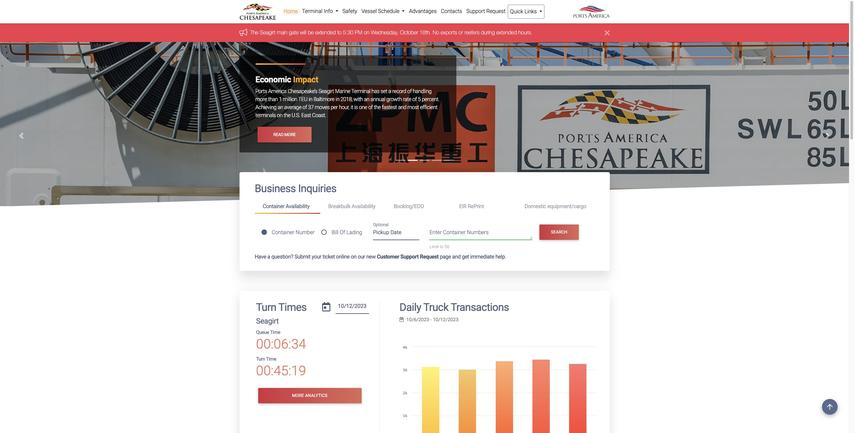 Task type: vqa. For each thing, say whether or not it's contained in the screenshot.
advanced
no



Task type: describe. For each thing, give the bounding box(es) containing it.
availability for breakbulk availability
[[352, 203, 376, 210]]

and inside main content
[[452, 253, 461, 260]]

5
[[418, 96, 421, 103]]

has
[[372, 88, 380, 95]]

booking/edo
[[394, 203, 424, 210]]

schedule
[[378, 8, 400, 14]]

wednesday,
[[371, 30, 399, 36]]

numbers
[[467, 229, 489, 236]]

record
[[392, 88, 406, 95]]

one
[[359, 104, 367, 111]]

terminal inside the ports america chesapeake's seagirt marine terminal has set a record of handling more than 1 million teu in baltimore in 2018,                         with an annual growth rate of 5 percent. achieving an average of 37 moves per hour, it is one of the fastest and most efficient terminals on the u.s. east coast.
[[351, 88, 370, 95]]

read
[[274, 132, 284, 137]]

read more
[[274, 132, 296, 137]]

37
[[308, 104, 314, 111]]

1
[[279, 96, 282, 103]]

east
[[301, 112, 311, 119]]

number
[[296, 229, 315, 236]]

2018,
[[341, 96, 353, 103]]

go to top image
[[822, 399, 838, 415]]

queue time 00:06:34
[[256, 330, 306, 352]]

1 extended from the left
[[315, 30, 336, 36]]

moves
[[315, 104, 330, 111]]

main
[[277, 30, 288, 36]]

on inside main content
[[351, 253, 357, 260]]

advantages
[[409, 8, 437, 14]]

container availability
[[263, 203, 310, 210]]

search
[[551, 230, 568, 235]]

calendar week image
[[400, 317, 404, 322]]

vessel schedule link
[[359, 5, 407, 18]]

0 horizontal spatial terminal
[[302, 8, 323, 14]]

quick links link
[[508, 5, 545, 19]]

1 in from the left
[[309, 96, 312, 103]]

business
[[255, 182, 296, 195]]

october
[[400, 30, 418, 36]]

1 horizontal spatial an
[[364, 96, 370, 103]]

help.
[[496, 253, 506, 260]]

eir reprint link
[[451, 201, 517, 213]]

analytics
[[305, 393, 328, 398]]

terminal info
[[302, 8, 334, 14]]

of up rate
[[407, 88, 412, 95]]

coast.
[[312, 112, 326, 119]]

get
[[462, 253, 469, 260]]

ports america chesapeake's seagirt marine terminal has set a record of handling more than 1 million teu in baltimore in 2018,                         with an annual growth rate of 5 percent. achieving an average of 37 moves per hour, it is one of the fastest and most efficient terminals on the u.s. east coast.
[[255, 88, 440, 119]]

terminal info link
[[300, 5, 340, 18]]

million
[[283, 96, 297, 103]]

more inside more analytics link
[[292, 393, 304, 398]]

50
[[445, 244, 450, 249]]

will
[[300, 30, 307, 36]]

seagirt inside the ports america chesapeake's seagirt marine terminal has set a record of handling more than 1 million teu in baltimore in 2018,                         with an annual growth rate of 5 percent. achieving an average of 37 moves per hour, it is one of the fastest and most efficient terminals on the u.s. east coast.
[[319, 88, 334, 95]]

enter
[[430, 229, 442, 236]]

calendar day image
[[322, 302, 331, 312]]

with
[[354, 96, 363, 103]]

of
[[340, 229, 345, 236]]

new
[[366, 253, 376, 260]]

close image
[[605, 29, 610, 37]]

exports
[[441, 30, 457, 36]]

more inside read more link
[[285, 132, 296, 137]]

0 horizontal spatial an
[[278, 104, 283, 111]]

no
[[433, 30, 439, 36]]

rate
[[403, 96, 411, 103]]

domestic equipment/cargo
[[525, 203, 587, 210]]

transactions
[[451, 301, 509, 314]]

achieving
[[255, 104, 277, 111]]

queue
[[256, 330, 269, 335]]

than
[[268, 96, 278, 103]]

00:45:19
[[256, 363, 306, 379]]

2 in from the left
[[336, 96, 339, 103]]

online
[[336, 253, 350, 260]]

gate
[[289, 30, 299, 36]]

0 vertical spatial request
[[486, 8, 506, 14]]

00:06:34
[[256, 336, 306, 352]]

and inside the ports america chesapeake's seagirt marine terminal has set a record of handling more than 1 million teu in baltimore in 2018,                         with an annual growth rate of 5 percent. achieving an average of 37 moves per hour, it is one of the fastest and most efficient terminals on the u.s. east coast.
[[398, 104, 406, 111]]

Optional text field
[[373, 227, 420, 240]]

domestic equipment/cargo link
[[517, 201, 595, 213]]

hours.
[[519, 30, 533, 36]]

ports
[[255, 88, 267, 95]]

during
[[481, 30, 495, 36]]

domestic
[[525, 203, 546, 210]]

of left 5
[[413, 96, 417, 103]]

percent.
[[422, 96, 440, 103]]

handling
[[413, 88, 432, 95]]

teu
[[298, 96, 308, 103]]

have
[[255, 253, 266, 260]]

marine
[[335, 88, 350, 95]]

average
[[284, 104, 302, 111]]

main content containing 00:06:34
[[234, 172, 615, 433]]

set
[[381, 88, 387, 95]]

vessel schedule
[[362, 8, 401, 14]]

of left 37
[[303, 104, 307, 111]]

it
[[351, 104, 353, 111]]

or
[[459, 30, 463, 36]]

safety link
[[340, 5, 359, 18]]

more
[[255, 96, 267, 103]]

baltimore
[[314, 96, 335, 103]]

growth
[[387, 96, 402, 103]]

support request
[[467, 8, 506, 14]]

business inquiries
[[255, 182, 337, 195]]

the seagirt main gate will be extended to 5:30 pm on wednesday, october 18th.  no exports or reefers during extended hours. alert
[[0, 23, 849, 42]]

per
[[331, 104, 338, 111]]

limit to 50
[[430, 244, 450, 249]]

the
[[250, 30, 258, 36]]



Task type: locate. For each thing, give the bounding box(es) containing it.
1 vertical spatial support
[[401, 253, 419, 260]]

0 horizontal spatial to
[[337, 30, 342, 36]]

terminal
[[302, 8, 323, 14], [351, 88, 370, 95]]

chesapeake's
[[288, 88, 318, 95]]

customer support request link
[[377, 253, 439, 260]]

0 horizontal spatial the
[[284, 112, 291, 119]]

container up "50"
[[443, 229, 466, 236]]

and left the "get"
[[452, 253, 461, 260]]

and down rate
[[398, 104, 406, 111]]

request inside main content
[[420, 253, 439, 260]]

a inside main content
[[268, 253, 270, 260]]

the left u.s.
[[284, 112, 291, 119]]

0 vertical spatial on
[[364, 30, 370, 36]]

optional
[[373, 222, 389, 227]]

0 horizontal spatial request
[[420, 253, 439, 260]]

submit
[[295, 253, 311, 260]]

1 horizontal spatial in
[[336, 96, 339, 103]]

more analytics
[[292, 393, 328, 398]]

more left analytics
[[292, 393, 304, 398]]

of
[[407, 88, 412, 95], [413, 96, 417, 103], [303, 104, 307, 111], [368, 104, 373, 111]]

a inside the ports america chesapeake's seagirt marine terminal has set a record of handling more than 1 million teu in baltimore in 2018,                         with an annual growth rate of 5 percent. achieving an average of 37 moves per hour, it is one of the fastest and most efficient terminals on the u.s. east coast.
[[389, 88, 391, 95]]

home
[[284, 8, 298, 14]]

container down business
[[263, 203, 285, 210]]

support inside main content
[[401, 253, 419, 260]]

enter container numbers
[[430, 229, 489, 236]]

1 horizontal spatial on
[[351, 253, 357, 260]]

turn time 00:45:19
[[256, 356, 306, 379]]

1 horizontal spatial extended
[[496, 30, 517, 36]]

2 availability from the left
[[352, 203, 376, 210]]

ticket
[[323, 253, 335, 260]]

container for container number
[[272, 229, 294, 236]]

1 vertical spatial and
[[452, 253, 461, 260]]

to left 5:30
[[337, 30, 342, 36]]

turn for turn time 00:45:19
[[256, 356, 265, 362]]

1 vertical spatial terminal
[[351, 88, 370, 95]]

eir reprint
[[459, 203, 484, 210]]

None text field
[[336, 301, 369, 314]]

request
[[486, 8, 506, 14], [420, 253, 439, 260]]

safety
[[343, 8, 357, 14]]

support request link
[[464, 5, 508, 18]]

your
[[312, 253, 322, 260]]

time
[[270, 330, 280, 335], [266, 356, 276, 362]]

10/6/2023
[[407, 317, 429, 323]]

have a question? submit your ticket online on our new customer support request page and get immediate help.
[[255, 253, 506, 260]]

on right pm
[[364, 30, 370, 36]]

contacts link
[[439, 5, 464, 18]]

seagirt right "the" on the left top
[[260, 30, 276, 36]]

time for 00:06:34
[[270, 330, 280, 335]]

lading
[[347, 229, 362, 236]]

support right customer
[[401, 253, 419, 260]]

time up "00:45:19"
[[266, 356, 276, 362]]

question?
[[271, 253, 293, 260]]

request left quick
[[486, 8, 506, 14]]

turn for turn times
[[256, 301, 276, 314]]

annual
[[371, 96, 385, 103]]

support
[[467, 8, 485, 14], [401, 253, 419, 260]]

10/6/2023 - 10/12/2023
[[407, 317, 459, 323]]

1 vertical spatial seagirt
[[319, 88, 334, 95]]

turn up queue
[[256, 301, 276, 314]]

availability right the 'breakbulk' in the top left of the page
[[352, 203, 376, 210]]

0 horizontal spatial on
[[277, 112, 283, 119]]

booking/edo link
[[386, 201, 451, 213]]

inquiries
[[298, 182, 337, 195]]

0 vertical spatial a
[[389, 88, 391, 95]]

18th.
[[420, 30, 431, 36]]

of right one
[[368, 104, 373, 111]]

1 vertical spatial more
[[292, 393, 304, 398]]

0 horizontal spatial in
[[309, 96, 312, 103]]

1 horizontal spatial request
[[486, 8, 506, 14]]

1 vertical spatial on
[[277, 112, 283, 119]]

seagirt up queue
[[256, 317, 279, 325]]

on right the "terminals"
[[277, 112, 283, 119]]

seagirt
[[260, 30, 276, 36], [319, 88, 334, 95], [256, 317, 279, 325]]

extended right be
[[315, 30, 336, 36]]

0 vertical spatial support
[[467, 8, 485, 14]]

1 turn from the top
[[256, 301, 276, 314]]

support up reefers
[[467, 8, 485, 14]]

1 horizontal spatial support
[[467, 8, 485, 14]]

to inside the seagirt main gate will be extended to 5:30 pm on wednesday, october 18th.  no exports or reefers during extended hours. alert
[[337, 30, 342, 36]]

bullhorn image
[[239, 29, 250, 36]]

0 horizontal spatial extended
[[315, 30, 336, 36]]

hour,
[[339, 104, 350, 111]]

terminal left info
[[302, 8, 323, 14]]

2 horizontal spatial on
[[364, 30, 370, 36]]

main content
[[234, 172, 615, 433]]

to inside main content
[[440, 244, 444, 249]]

customer
[[377, 253, 399, 260]]

time inside "turn time 00:45:19"
[[266, 356, 276, 362]]

availability for container availability
[[286, 203, 310, 210]]

2 extended from the left
[[496, 30, 517, 36]]

turn
[[256, 301, 276, 314], [256, 356, 265, 362]]

economic
[[255, 75, 291, 85]]

our
[[358, 253, 365, 260]]

a right have
[[268, 253, 270, 260]]

2 vertical spatial on
[[351, 253, 357, 260]]

turn times
[[256, 301, 307, 314]]

on inside alert
[[364, 30, 370, 36]]

1 vertical spatial turn
[[256, 356, 265, 362]]

home link
[[282, 5, 300, 18]]

time inside queue time 00:06:34
[[270, 330, 280, 335]]

0 vertical spatial more
[[285, 132, 296, 137]]

on left our on the bottom left of page
[[351, 253, 357, 260]]

container for container availability
[[263, 203, 285, 210]]

2 vertical spatial seagirt
[[256, 317, 279, 325]]

container left number
[[272, 229, 294, 236]]

more analytics link
[[258, 388, 362, 404]]

extended right during
[[496, 30, 517, 36]]

seagirt up baltimore
[[319, 88, 334, 95]]

turn up "00:45:19"
[[256, 356, 265, 362]]

seagirt inside alert
[[260, 30, 276, 36]]

most
[[408, 104, 419, 111]]

daily truck transactions
[[400, 301, 509, 314]]

efficient
[[420, 104, 438, 111]]

a right set
[[389, 88, 391, 95]]

pm
[[355, 30, 362, 36]]

times
[[279, 301, 307, 314]]

0 vertical spatial an
[[364, 96, 370, 103]]

an right with
[[364, 96, 370, 103]]

5:30
[[343, 30, 354, 36]]

1 availability from the left
[[286, 203, 310, 210]]

1 horizontal spatial to
[[440, 244, 444, 249]]

in right the teu
[[309, 96, 312, 103]]

0 vertical spatial and
[[398, 104, 406, 111]]

contacts
[[441, 8, 462, 14]]

more right read
[[285, 132, 296, 137]]

links
[[525, 8, 537, 15]]

time right queue
[[270, 330, 280, 335]]

Enter Container Numbers text field
[[430, 229, 533, 240]]

equipment/cargo
[[548, 203, 587, 210]]

1 vertical spatial the
[[284, 112, 291, 119]]

quick links
[[510, 8, 538, 15]]

0 horizontal spatial availability
[[286, 203, 310, 210]]

and
[[398, 104, 406, 111], [452, 253, 461, 260]]

the seagirt main gate will be extended to 5:30 pm on wednesday, october 18th.  no exports or reefers during extended hours. link
[[250, 30, 533, 36]]

terminal up with
[[351, 88, 370, 95]]

turn inside "turn time 00:45:19"
[[256, 356, 265, 362]]

an down "1" on the left top
[[278, 104, 283, 111]]

in up per
[[336, 96, 339, 103]]

daily
[[400, 301, 421, 314]]

availability down business inquiries
[[286, 203, 310, 210]]

0 vertical spatial the
[[374, 104, 381, 111]]

1 horizontal spatial a
[[389, 88, 391, 95]]

1 vertical spatial a
[[268, 253, 270, 260]]

1 vertical spatial an
[[278, 104, 283, 111]]

1 vertical spatial time
[[266, 356, 276, 362]]

0 vertical spatial to
[[337, 30, 342, 36]]

1 vertical spatial request
[[420, 253, 439, 260]]

0 vertical spatial time
[[270, 330, 280, 335]]

vessel
[[362, 8, 377, 14]]

america
[[268, 88, 287, 95]]

1 horizontal spatial availability
[[352, 203, 376, 210]]

to left "50"
[[440, 244, 444, 249]]

-
[[431, 317, 432, 323]]

page
[[440, 253, 451, 260]]

2 turn from the top
[[256, 356, 265, 362]]

0 horizontal spatial a
[[268, 253, 270, 260]]

0 vertical spatial terminal
[[302, 8, 323, 14]]

1 vertical spatial to
[[440, 244, 444, 249]]

breakbulk
[[328, 203, 351, 210]]

the down annual
[[374, 104, 381, 111]]

request down limit
[[420, 253, 439, 260]]

0 horizontal spatial and
[[398, 104, 406, 111]]

0 vertical spatial seagirt
[[260, 30, 276, 36]]

the
[[374, 104, 381, 111], [284, 112, 291, 119]]

seagirt inside main content
[[256, 317, 279, 325]]

0 vertical spatial turn
[[256, 301, 276, 314]]

be
[[308, 30, 314, 36]]

is
[[354, 104, 358, 111]]

eir
[[459, 203, 467, 210]]

1 horizontal spatial terminal
[[351, 88, 370, 95]]

0 horizontal spatial support
[[401, 253, 419, 260]]

on inside the ports america chesapeake's seagirt marine terminal has set a record of handling more than 1 million teu in baltimore in 2018,                         with an annual growth rate of 5 percent. achieving an average of 37 moves per hour, it is one of the fastest and most efficient terminals on the u.s. east coast.
[[277, 112, 283, 119]]

1 horizontal spatial the
[[374, 104, 381, 111]]

truck
[[424, 301, 449, 314]]

time for 00:45:19
[[266, 356, 276, 362]]

availability
[[286, 203, 310, 210], [352, 203, 376, 210]]

limit
[[430, 244, 439, 249]]

breakbulk availability
[[328, 203, 376, 210]]

1 horizontal spatial and
[[452, 253, 461, 260]]

economic engine image
[[0, 42, 849, 409]]

to
[[337, 30, 342, 36], [440, 244, 444, 249]]



